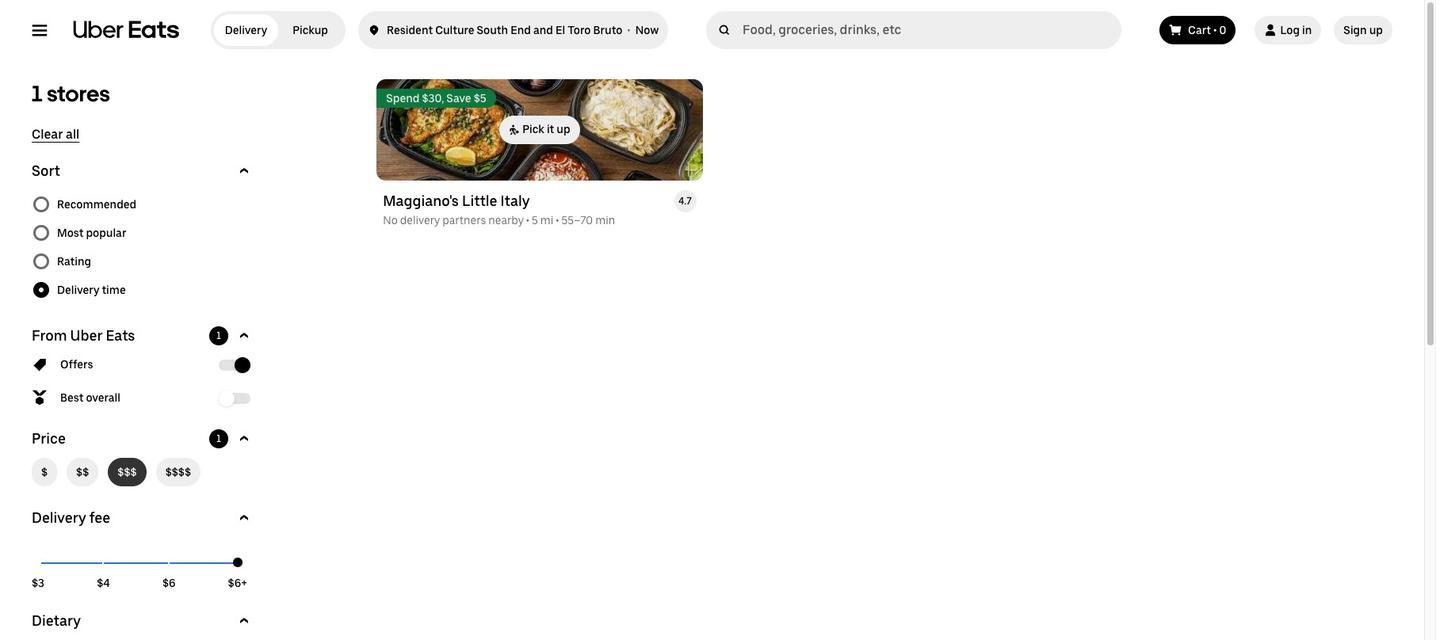 Task type: describe. For each thing, give the bounding box(es) containing it.
all
[[66, 127, 80, 142]]

delivery time
[[57, 284, 126, 297]]

log
[[1281, 24, 1300, 36]]

clear all
[[32, 127, 80, 142]]

delivery for delivery fee
[[32, 510, 86, 526]]

popular
[[86, 227, 126, 239]]

overall
[[86, 392, 121, 404]]

$$$$
[[165, 466, 191, 479]]

recommended
[[57, 198, 137, 211]]

sign up link
[[1335, 16, 1393, 44]]

most popular
[[57, 227, 126, 239]]

resident culture south end and el toro bruto • now
[[387, 24, 659, 36]]

price
[[32, 431, 66, 447]]

uber eats home image
[[73, 21, 179, 40]]

pickup
[[293, 24, 328, 36]]

rating
[[57, 255, 91, 268]]

1 • from the left
[[628, 24, 631, 36]]

el
[[556, 24, 565, 36]]

best overall
[[60, 392, 121, 404]]

delivery fee
[[32, 510, 110, 526]]

$ button
[[32, 458, 57, 487]]

$
[[41, 466, 48, 479]]

delivery for delivery
[[225, 24, 267, 36]]

end
[[511, 24, 531, 36]]

delivery for delivery time
[[57, 284, 99, 297]]

clear all button
[[32, 127, 80, 143]]

best
[[60, 392, 84, 404]]

$6+
[[228, 577, 247, 590]]

from
[[32, 327, 67, 344]]

sort button
[[32, 162, 254, 181]]

sort
[[32, 163, 60, 179]]

deliver to image
[[368, 21, 381, 40]]

$6
[[162, 577, 176, 590]]

sign up
[[1344, 24, 1384, 36]]



Task type: locate. For each thing, give the bounding box(es) containing it.
from uber eats
[[32, 327, 135, 344]]

delivery
[[225, 24, 267, 36], [57, 284, 99, 297], [32, 510, 86, 526]]

option group
[[32, 190, 254, 304]]

and
[[534, 24, 553, 36]]

0 vertical spatial delivery
[[225, 24, 267, 36]]

delivery fee button
[[32, 509, 254, 528]]

up
[[1370, 24, 1384, 36]]

offers
[[60, 358, 93, 371]]

dietary button
[[32, 612, 254, 631]]

$$ button
[[67, 458, 99, 487]]

1 stores
[[32, 80, 110, 107]]

Pickup radio
[[278, 14, 343, 46]]

culture
[[435, 24, 474, 36]]

stores
[[47, 80, 110, 107]]

now
[[636, 24, 659, 36]]

•
[[628, 24, 631, 36], [1214, 24, 1217, 36]]

0 horizontal spatial •
[[628, 24, 631, 36]]

delivery inside button
[[32, 510, 86, 526]]

delivery down rating
[[57, 284, 99, 297]]

Food, groceries, drinks, etc text field
[[743, 22, 1116, 38]]

most
[[57, 227, 84, 239]]

1 for price
[[217, 434, 221, 445]]

Delivery radio
[[214, 14, 278, 46]]

• left now at the top of the page
[[628, 24, 631, 36]]

main navigation menu image
[[32, 22, 48, 38]]

uber
[[70, 327, 103, 344]]

2 vertical spatial delivery
[[32, 510, 86, 526]]

1 vertical spatial 1
[[217, 331, 221, 342]]

$$
[[76, 466, 89, 479]]

1 for from uber eats
[[217, 331, 221, 342]]

log in link
[[1255, 16, 1322, 44]]

0
[[1220, 24, 1227, 36]]

• left the 0
[[1214, 24, 1217, 36]]

bruto
[[593, 24, 623, 36]]

resident
[[387, 24, 433, 36]]

0 vertical spatial 1
[[32, 80, 43, 107]]

1 vertical spatial delivery
[[57, 284, 99, 297]]

2 • from the left
[[1214, 24, 1217, 36]]

2 vertical spatial 1
[[217, 434, 221, 445]]

clear
[[32, 127, 63, 142]]

sign
[[1344, 24, 1367, 36]]

option group containing recommended
[[32, 190, 254, 304]]

cart • 0
[[1188, 24, 1227, 36]]

log in
[[1281, 24, 1312, 36]]

eats
[[106, 327, 135, 344]]

delivery left fee
[[32, 510, 86, 526]]

delivery inside option
[[225, 24, 267, 36]]

dietary
[[32, 613, 81, 630]]

$$$
[[118, 466, 137, 479]]

fee
[[89, 510, 110, 526]]

south
[[477, 24, 508, 36]]

$$$$ button
[[156, 458, 201, 487]]

delivery left pickup
[[225, 24, 267, 36]]

$3
[[32, 577, 44, 590]]

in
[[1303, 24, 1312, 36]]

time
[[102, 284, 126, 297]]

$4
[[97, 577, 110, 590]]

cart
[[1188, 24, 1211, 36]]

1
[[32, 80, 43, 107], [217, 331, 221, 342], [217, 434, 221, 445]]

toro
[[568, 24, 591, 36]]

$$$ button
[[108, 458, 146, 487]]

1 horizontal spatial •
[[1214, 24, 1217, 36]]



Task type: vqa. For each thing, say whether or not it's contained in the screenshot.
$$$ button
yes



